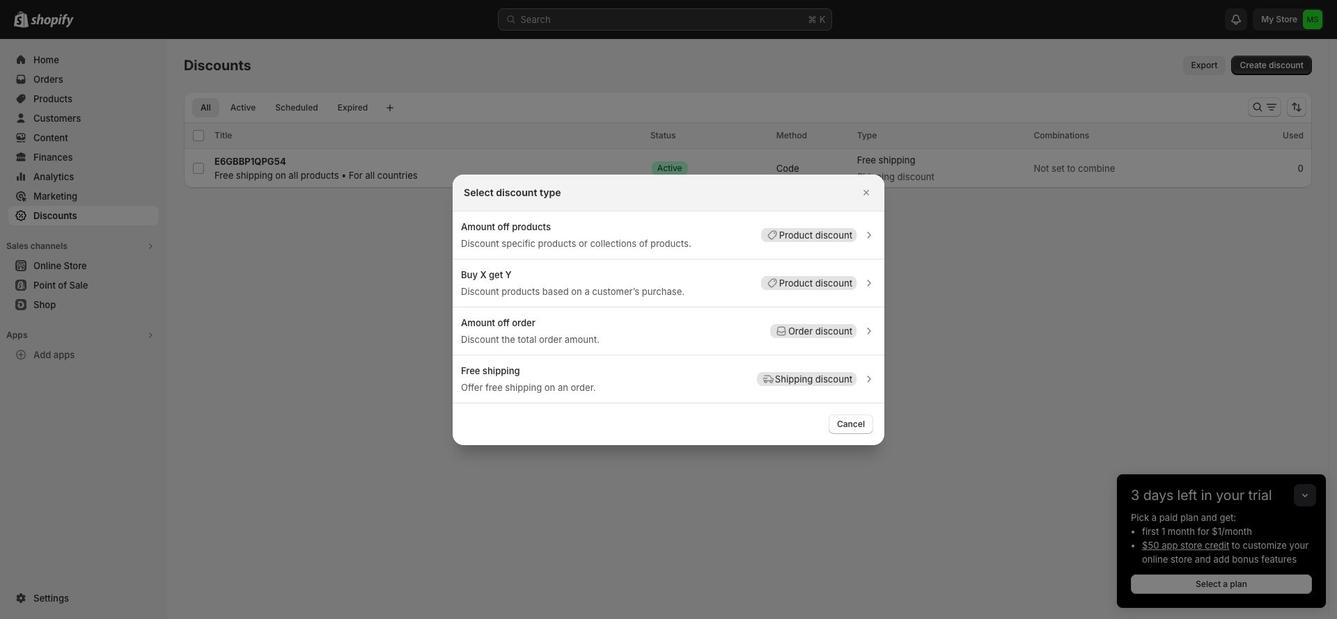 Task type: locate. For each thing, give the bounding box(es) containing it.
dialog
[[0, 174, 1337, 445]]

shopify image
[[31, 14, 74, 28]]

tab list
[[189, 98, 379, 118]]



Task type: vqa. For each thing, say whether or not it's contained in the screenshot.
the leftmost Shopify "image"
no



